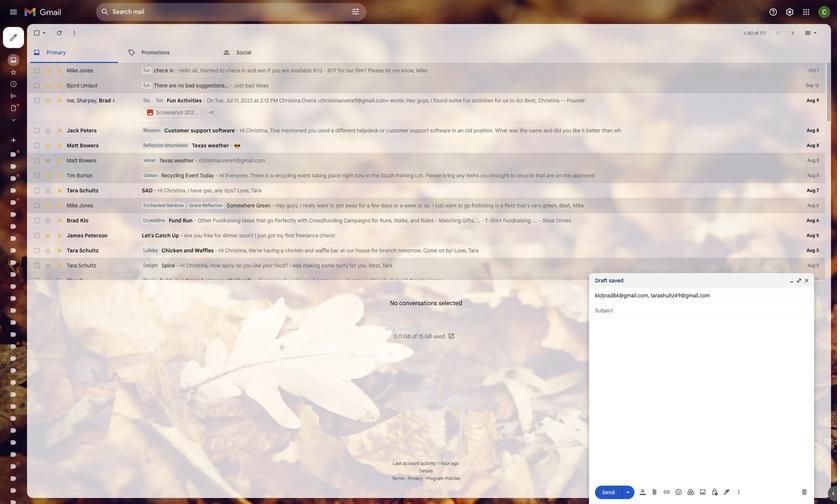 Task type: vqa. For each thing, say whether or not it's contained in the screenshot.
LinkedIn 'link'
no



Task type: describe. For each thing, give the bounding box(es) containing it.
1 horizontal spatial there
[[250, 172, 264, 179]]

bowers for texas
[[79, 157, 96, 164]]

catch
[[155, 232, 171, 239]]

policies
[[445, 476, 460, 481]]

peterson
[[85, 232, 108, 239]]

that's
[[516, 202, 530, 209]]

0 vertical spatial go
[[464, 202, 470, 209]]

bar
[[331, 247, 339, 254]]

and down are
[[184, 247, 193, 254]]

and left waffle
[[305, 247, 314, 254]]

1 vertical spatial me
[[67, 97, 74, 104]]

row containing james peterson
[[27, 228, 825, 243]]

tab list containing primary
[[27, 42, 831, 63]]

for left runs,
[[372, 217, 379, 224]]

sad
[[142, 187, 153, 194]]

hello
[[179, 67, 191, 74]]

2 gb from the left
[[425, 333, 432, 340]]

1 horizontal spatial please
[[426, 172, 441, 179]]

film?
[[355, 67, 367, 74]]

i right food?
[[290, 262, 291, 269]]

0 vertical spatial brad
[[99, 97, 111, 104]]

an
[[458, 127, 464, 134]]

50
[[748, 30, 754, 36]]

rainbow
[[166, 203, 184, 208]]

terms link
[[392, 476, 404, 481]]

know,
[[401, 67, 415, 74]]

hi for customer support software
[[240, 127, 245, 134]]

christina, up rainbow
[[164, 187, 187, 194]]

james peterson
[[67, 232, 108, 239]]

0 vertical spatial texas
[[192, 142, 207, 149]]

1 inside last account activity: 1 hour ago details terms · privacy · program policies
[[438, 461, 440, 466]]

1 horizontal spatial love,
[[455, 247, 467, 254]]

activities
[[472, 97, 493, 104]]

klobrad84@gmail.com , tarashultz49@gmail.com
[[595, 292, 710, 299]]

for right away
[[359, 202, 366, 209]]

do!
[[516, 97, 523, 104]]

somewhere
[[227, 202, 255, 209]]

you right items
[[481, 172, 489, 179]]

1 horizontal spatial ,
[[96, 97, 97, 104]]

pm
[[270, 97, 278, 104]]

in right now
[[366, 172, 370, 179]]

klobrad84@gmail.com
[[595, 292, 648, 299]]

9 ﻿͏ from the left
[[456, 277, 456, 284]]

39 ﻿͏ from the left
[[496, 277, 496, 284]]

hour
[[441, 461, 450, 466]]

matching
[[439, 217, 461, 224]]

a left different
[[331, 127, 334, 134]]

got
[[267, 232, 275, 239]]

hey inside cell
[[406, 97, 416, 104]]

peace build your dream business with shopify - discover why millions of entrepreneurs choose shopify to build their business. ﻿͏ ﻿͏ ﻿͏ ﻿͏ ﻿͏ ﻿͏ ﻿͏ ﻿͏ ﻿͏ ﻿͏ ﻿͏ ﻿͏ ﻿͏ ﻿͏ ﻿͏ ﻿͏ ﻿͏ ﻿͏ ﻿͏ ﻿͏ ﻿͏ ﻿͏ ﻿͏ ﻿͏ ﻿͏ ﻿͏ ﻿͏ ﻿͏ ﻿͏ ﻿͏ ﻿͏ ﻿͏ ﻿͏ ﻿͏ ﻿͏ ﻿͏ ﻿͏ ﻿͏ ﻿͏ ﻿͏ ﻿͏
[[143, 277, 499, 284]]

taking
[[312, 172, 327, 179]]

8 for hi christina, tina mentioned you used a different helpdesk or customer support software in an old position. what was the name and did you like it better than wh
[[817, 128, 819, 133]]

overa
[[302, 97, 316, 104]]

6 ﻿͏ from the left
[[452, 277, 452, 284]]

1 horizontal spatial or
[[394, 202, 399, 209]]

1 horizontal spatial used
[[433, 333, 445, 340]]

6 row from the top
[[27, 153, 825, 168]]

hi right sad
[[158, 187, 163, 194]]

1 vertical spatial with
[[224, 277, 234, 284]]

a left few in the top of the page
[[367, 202, 370, 209]]

up
[[172, 232, 179, 239]]

peace
[[143, 278, 156, 283]]

on
[[207, 97, 214, 104]]

no
[[178, 82, 184, 89]]

attach files image
[[651, 489, 659, 496]]

business
[[201, 277, 222, 284]]

i right so.
[[433, 202, 434, 209]]

you right mentioned
[[308, 127, 317, 134]]

tarashultz49@gmail.com
[[651, 292, 710, 299]]

delight spice - hi christina, how spicy do you like your food? i was making some curry for you. best, tara
[[143, 262, 393, 269]]

aug 5 for hi christina, we're having a chicken and waffle bar at our house for brunch tomorrow. come on by! love, tara
[[807, 248, 819, 253]]

draft
[[595, 277, 608, 284]]

row containing bjord umlaut
[[27, 78, 825, 93]]

and left see
[[247, 67, 256, 74]]

matt bowers for moonbeam
[[67, 142, 99, 149]]

27 ﻿͏ from the left
[[480, 277, 480, 284]]

lot.
[[415, 172, 424, 179]]

25 ﻿͏ from the left
[[478, 277, 478, 284]]

0 vertical spatial me
[[393, 67, 400, 74]]

sep 12
[[806, 83, 819, 88]]

1 horizontal spatial weather
[[208, 142, 229, 149]]

enchanted
[[143, 203, 165, 208]]

38 ﻿͏ from the left
[[495, 277, 495, 284]]

a right having
[[281, 247, 284, 254]]

you right did
[[563, 127, 571, 134]]

8/17
[[327, 67, 337, 74]]

0 horizontal spatial or
[[380, 127, 385, 134]]

jones for somewhere
[[79, 202, 93, 209]]

23 ﻿͏ from the left
[[475, 277, 475, 284]]

mike jones for somewhere
[[67, 202, 93, 209]]

40 ﻿͏ from the left
[[498, 277, 498, 284]]

their
[[409, 277, 420, 284]]

5 for discover why millions of entrepreneurs choose shopify to build their business. ﻿͏ ﻿͏ ﻿͏ ﻿͏ ﻿͏ ﻿͏ ﻿͏ ﻿͏ ﻿͏ ﻿͏ ﻿͏ ﻿͏ ﻿͏ ﻿͏ ﻿͏ ﻿͏ ﻿͏ ﻿͏ ﻿͏ ﻿͏ ﻿͏ ﻿͏ ﻿͏ ﻿͏ ﻿͏ ﻿͏ ﻿͏ ﻿͏ ﻿͏ ﻿͏ ﻿͏ ﻿͏ ﻿͏ ﻿͏ ﻿͏ ﻿͏ ﻿͏ ﻿͏ ﻿͏ ﻿͏ ﻿͏
[[817, 278, 819, 283]]

burton
[[77, 172, 93, 179]]

activities
[[177, 97, 202, 104]]

draft saved dialog
[[589, 273, 814, 504]]

promotions tab
[[122, 42, 217, 63]]

0 horizontal spatial the
[[371, 172, 379, 179]]

2 horizontal spatial or
[[418, 202, 423, 209]]

insert link ‪(⌘k)‬ image
[[663, 489, 671, 496]]

campaigns
[[344, 217, 370, 224]]

3 shopify from the left
[[370, 277, 389, 284]]

0 vertical spatial 1
[[744, 30, 745, 36]]

1 vertical spatial hey
[[276, 202, 285, 209]]

0 horizontal spatial are
[[169, 82, 177, 89]]

aug for peace build your dream business with shopify - discover why millions of entrepreneurs choose shopify to build their business. ﻿͏ ﻿͏ ﻿͏ ﻿͏ ﻿͏ ﻿͏ ﻿͏ ﻿͏ ﻿͏ ﻿͏ ﻿͏ ﻿͏ ﻿͏ ﻿͏ ﻿͏ ﻿͏ ﻿͏ ﻿͏ ﻿͏ ﻿͏ ﻿͏ ﻿͏ ﻿͏ ﻿͏ ﻿͏ ﻿͏ ﻿͏ ﻿͏ ﻿͏ ﻿͏ ﻿͏ ﻿͏ ﻿͏ ﻿͏ ﻿͏ ﻿͏ ﻿͏ ﻿͏ ﻿͏ ﻿͏ ﻿͏
[[808, 278, 816, 283]]

i left have
[[188, 187, 189, 194]]

program policies link
[[426, 476, 460, 481]]

house
[[356, 247, 370, 254]]

1 ... from the left
[[476, 217, 480, 224]]

aug 5 for discover why millions of entrepreneurs choose shopify to build their business. ﻿͏ ﻿͏ ﻿͏ ﻿͏ ﻿͏ ﻿͏ ﻿͏ ﻿͏ ﻿͏ ﻿͏ ﻿͏ ﻿͏ ﻿͏ ﻿͏ ﻿͏ ﻿͏ ﻿͏ ﻿͏ ﻿͏ ﻿͏ ﻿͏ ﻿͏ ﻿͏ ﻿͏ ﻿͏ ﻿͏ ﻿͏ ﻿͏ ﻿͏ ﻿͏ ﻿͏ ﻿͏ ﻿͏ ﻿͏ ﻿͏ ﻿͏ ﻿͏ ﻿͏ ﻿͏ ﻿͏ ﻿͏
[[808, 278, 819, 283]]

16 ﻿͏ from the left
[[465, 277, 465, 284]]

in left field at the right top
[[495, 202, 499, 209]]

soon?
[[239, 232, 254, 239]]

aug for reflection moonbeam texas weather
[[807, 143, 815, 148]]

2 bad from the left
[[245, 82, 255, 89]]

let's catch up - are you free for dinner soon? i just got my first freelance check!
[[142, 232, 335, 239]]

bjord umlaut
[[67, 82, 98, 89]]

best, inside cell
[[525, 97, 537, 104]]

2 horizontal spatial best,
[[559, 202, 571, 209]]

matt for moonbeam
[[67, 142, 79, 149]]

christina, down let's catch up - are you free for dinner soon? i just got my first freelance check! on the left top
[[225, 247, 248, 254]]

you right are
[[194, 232, 202, 239]]

first
[[285, 232, 294, 239]]

in left an
[[452, 127, 456, 134]]

5 for hi christina, we're having a chicken and waffle bar at our house for brunch tomorrow. come on by! love, tara
[[817, 248, 819, 253]]

mike jones for fun
[[67, 67, 93, 74]]

week
[[404, 202, 417, 209]]

fundraising.
[[503, 217, 532, 224]]

blossom
[[143, 128, 161, 133]]

aug for lullaby chicken and waffles - hi christina, we're having a chicken and waffle bar at our house for brunch tomorrow. come on by! love, tara
[[807, 248, 815, 253]]

0 horizontal spatial just
[[258, 232, 266, 239]]

have
[[191, 187, 202, 194]]

0 horizontal spatial best,
[[369, 262, 381, 269]]

umlaut
[[81, 82, 98, 89]]

it
[[582, 127, 585, 134]]

social tab
[[217, 42, 311, 63]]

1 want from the left
[[317, 202, 329, 209]]

fund
[[169, 217, 181, 224]]

making
[[303, 262, 320, 269]]

2 support from the left
[[410, 127, 429, 134]]

guys, inside cell
[[417, 97, 430, 104]]

1 shopify from the left
[[67, 277, 85, 284]]

other
[[198, 217, 212, 224]]

41 ﻿͏ from the left
[[499, 277, 499, 284]]

better
[[586, 127, 601, 134]]

fun
[[167, 97, 176, 104]]

do
[[236, 262, 242, 269]]

entrepreneurs
[[317, 277, 350, 284]]

1 horizontal spatial just
[[435, 202, 444, 209]]

to up gifts.
[[458, 202, 463, 209]]

peters
[[80, 127, 97, 134]]

18 ﻿͏ from the left
[[468, 277, 468, 284]]

1 50 of 171
[[744, 30, 766, 36]]

row containing tim burton
[[27, 168, 825, 183]]

founde
[[567, 97, 585, 104]]

1 horizontal spatial any
[[457, 172, 465, 179]]

last
[[393, 461, 402, 466]]

discard draft ‪(⌘⇧d)‬ image
[[801, 489, 808, 496]]

waffles
[[195, 247, 214, 254]]

and left rides
[[410, 217, 419, 224]]

30 ﻿͏ from the left
[[484, 277, 484, 284]]

a left field at the right top
[[501, 202, 503, 209]]

9 row from the top
[[27, 198, 825, 213]]

christina, left tina
[[246, 127, 269, 134]]

tue,
[[215, 97, 225, 104]]

to right the us
[[510, 97, 515, 104]]

a right is on the left of page
[[270, 172, 273, 179]]

dinner
[[223, 232, 238, 239]]

tara schultz for spice
[[67, 262, 96, 269]]

0.11 gb of 15 gb used
[[394, 333, 445, 340]]

24 ﻿͏ from the left
[[476, 277, 476, 284]]

0 horizontal spatial love,
[[237, 187, 250, 194]]

close image
[[804, 278, 810, 284]]

brunch
[[380, 247, 397, 254]]

mike right green.
[[573, 202, 584, 209]]

7 ﻿͏ from the left
[[453, 277, 453, 284]]

everyone,
[[225, 172, 249, 179]]

171
[[760, 30, 766, 36]]

more options image
[[737, 489, 741, 496]]

1 christina from the left
[[279, 97, 301, 104]]

for left you.
[[350, 262, 356, 269]]

hi right spice
[[180, 262, 185, 269]]

+2 button
[[209, 109, 214, 116]]

lullaby chicken and waffles - hi christina, we're having a chicken and waffle bar at our house for brunch tomorrow. come on by! love, tara
[[143, 247, 479, 254]]

saved
[[609, 277, 624, 284]]

2 horizontal spatial the
[[563, 172, 571, 179]]

mike up bjord on the top left of page
[[67, 67, 78, 74]]

1 horizontal spatial your
[[262, 262, 273, 269]]

why
[[280, 277, 290, 284]]

mike up brad klo
[[67, 202, 78, 209]]

different
[[335, 127, 355, 134]]

how
[[210, 262, 221, 269]]

<christinaovera9@gmail.com>
[[317, 97, 389, 104]]

aug for delight spice - hi christina, how spicy do you like your food? i was making some curry for you. best, tara
[[808, 263, 816, 268]]

i right soon?
[[255, 232, 256, 239]]

hi for recycling event today
[[219, 172, 224, 179]]

program
[[426, 476, 444, 481]]

1 · from the left
[[405, 476, 407, 481]]

fun left activities
[[463, 97, 471, 104]]

31 ﻿͏ from the left
[[486, 277, 486, 284]]

2 8 from the top
[[817, 143, 819, 148]]

12
[[815, 83, 819, 88]]

aug for crystalline fund run - other fundraising ideas that go perfectly with crowdfunding campaigns for runs, walks, and rides - matching gifts. ... - t-shirt fundraising. ... - shoe drives.
[[807, 218, 815, 223]]

matt for texas
[[67, 157, 78, 164]]

details link
[[419, 468, 433, 474]]

0 horizontal spatial was
[[292, 262, 301, 269]]

you right if
[[272, 67, 280, 74]]

place
[[328, 172, 341, 179]]

1 vertical spatial weather
[[174, 157, 194, 164]]

0 horizontal spatial texas
[[159, 157, 173, 164]]

for left the us
[[495, 97, 502, 104]]

toggle confidential mode image
[[711, 489, 719, 496]]

ideas
[[256, 82, 269, 89]]

1 vertical spatial on
[[439, 247, 445, 254]]

in left hello
[[170, 67, 174, 74]]

i left found
[[431, 97, 432, 104]]

of inside row
[[310, 277, 315, 284]]

0 horizontal spatial please
[[368, 67, 384, 74]]

wanted
[[200, 67, 218, 74]]

28 ﻿͏ from the left
[[482, 277, 482, 284]]

if
[[267, 67, 270, 74]]

0 vertical spatial on
[[556, 172, 562, 179]]

schultz for chicken
[[79, 247, 99, 254]]

1 bad from the left
[[185, 82, 195, 89]]

matt bowers for texas
[[67, 157, 96, 164]]

5 for hi christina, how spicy do you like your food? i was making some curry for you. best, tara
[[817, 263, 819, 268]]

2 want from the left
[[445, 202, 457, 209]]

8 row from the top
[[27, 183, 825, 198]]

insert emoji ‪(⌘⇧2)‬ image
[[675, 489, 683, 496]]

14 ﻿͏ from the left
[[463, 277, 463, 284]]

Message Body text field
[[595, 322, 808, 478]]

walks,
[[394, 217, 409, 224]]

1 horizontal spatial that
[[536, 172, 545, 179]]

details
[[419, 468, 433, 474]]

to left get
[[330, 202, 335, 209]]

a left week
[[400, 202, 403, 209]]

20 ﻿͏ from the left
[[471, 277, 471, 284]]

11 ﻿͏ from the left
[[459, 277, 459, 284]]

used inside row
[[318, 127, 330, 134]]



Task type: locate. For each thing, give the bounding box(es) containing it.
the left name
[[520, 127, 528, 134]]

me right let
[[393, 67, 400, 74]]

22 ﻿͏ from the left
[[474, 277, 474, 284]]

aug 8 for hi christina, tina mentioned you used a different helpdesk or customer support software in an old position. what was the name and did you like it better than wh
[[807, 128, 819, 133]]

0 horizontal spatial there
[[154, 82, 168, 89]]

grace
[[189, 203, 201, 208]]

32 ﻿͏ from the left
[[487, 277, 487, 284]]

1 support from the left
[[191, 127, 211, 134]]

want up "matching"
[[445, 202, 457, 209]]

cell containing fun activities
[[142, 97, 788, 119]]

15 ﻿͏ from the left
[[464, 277, 464, 284]]

aug for somewhere green - hey guys, i really want to get away for a few days or a week or so. i just want to go frolicking in a field that's very green. best, mike
[[807, 203, 815, 208]]

insert signature image
[[723, 489, 731, 496]]

hi
[[240, 127, 245, 134], [219, 172, 224, 179], [158, 187, 163, 194], [219, 247, 224, 254], [180, 262, 185, 269]]

tara schultz for chicken
[[67, 247, 99, 254]]

settings image
[[785, 8, 794, 17]]

promotions
[[141, 49, 170, 56]]

Subject field
[[595, 307, 808, 314]]

let
[[385, 67, 391, 74]]

10 ﻿͏ from the left
[[457, 277, 457, 284]]

0 vertical spatial just
[[435, 202, 444, 209]]

1 horizontal spatial like
[[573, 127, 581, 134]]

aug 6 for somewhere green - hey guys, i really want to get away for a few days or a week or so. i just want to go frolicking in a field that's very green. best, mike
[[807, 203, 819, 208]]

perfectly
[[275, 217, 296, 224]]

29 ﻿͏ from the left
[[483, 277, 483, 284]]

... left shoe
[[534, 217, 538, 224]]

james
[[67, 232, 84, 239]]

0 vertical spatial love,
[[237, 187, 250, 194]]

there
[[154, 82, 168, 89], [250, 172, 264, 179]]

few
[[371, 202, 380, 209]]

1 our from the top
[[346, 67, 354, 74]]

0 horizontal spatial shopify
[[67, 277, 85, 284]]

1 vertical spatial reflection
[[202, 203, 223, 208]]

33 ﻿͏ from the left
[[488, 277, 488, 284]]

for
[[338, 67, 345, 74], [495, 97, 502, 104], [359, 202, 366, 209], [372, 217, 379, 224], [214, 232, 221, 239], [372, 247, 378, 254], [350, 262, 356, 269]]

1 horizontal spatial are
[[282, 67, 289, 74]]

crystalline fund run - other fundraising ideas that go perfectly with crowdfunding campaigns for runs, walks, and rides - matching gifts. ... - t-shirt fundraising. ... - shoe drives.
[[143, 217, 572, 224]]

used left follow link to manage storage icon
[[433, 333, 445, 340]]

bowers for moonbeam
[[80, 142, 99, 149]]

2 check from the left
[[226, 67, 240, 74]]

0 vertical spatial matt
[[67, 142, 79, 149]]

6 for hey guys, i really want to get away for a few days or a week or so. i just want to go frolicking in a field that's very green. best, mike
[[817, 203, 819, 208]]

4 ﻿͏ from the left
[[449, 277, 449, 284]]

gmail image
[[24, 5, 65, 20]]

2 our from the top
[[346, 247, 354, 254]]

8
[[817, 128, 819, 133], [817, 143, 819, 148], [817, 158, 819, 163], [817, 173, 819, 178]]

bowers up the burton
[[79, 157, 96, 164]]

aug for velvet texas weather - christinaovera9@gmail.com
[[808, 158, 816, 163]]

there up fun
[[154, 82, 168, 89]]

at inside cell
[[254, 97, 259, 104]]

3 row from the top
[[27, 93, 825, 123]]

1 horizontal spatial ·
[[424, 476, 425, 481]]

go
[[464, 202, 470, 209], [267, 217, 273, 224]]

hey right the wrote:
[[406, 97, 416, 104]]

0 horizontal spatial on
[[439, 247, 445, 254]]

for right 8/17
[[338, 67, 345, 74]]

brad left 4
[[99, 97, 111, 104]]

terms
[[392, 476, 404, 481]]

0 horizontal spatial your
[[173, 277, 183, 284]]

1 horizontal spatial the
[[520, 127, 528, 134]]

8 ﻿͏ from the left
[[455, 277, 455, 284]]

1 matt from the top
[[67, 142, 79, 149]]

1 vertical spatial of
[[310, 277, 315, 284]]

, down umlaut
[[96, 97, 97, 104]]

0 vertical spatial guys,
[[417, 97, 430, 104]]

you right do
[[243, 262, 252, 269]]

0 horizontal spatial check
[[154, 67, 168, 74]]

matt up tim at the top of the page
[[67, 157, 78, 164]]

1 horizontal spatial software
[[430, 127, 451, 134]]

17 ﻿͏ from the left
[[467, 277, 467, 284]]

fun inside fun there are no bad suggestions... - just bad ideas
[[143, 83, 150, 88]]

used left different
[[318, 127, 330, 134]]

row containing shopify
[[27, 273, 825, 288]]

... left t- at right
[[476, 217, 480, 224]]

1 vertical spatial was
[[292, 262, 301, 269]]

1 row from the top
[[27, 63, 825, 78]]

any right gas,
[[215, 187, 223, 194]]

1 ﻿͏ from the left
[[445, 277, 445, 284]]

1 software from the left
[[212, 127, 235, 134]]

support right customer
[[410, 127, 429, 134]]

shoe
[[543, 217, 555, 224]]

2 software from the left
[[430, 127, 451, 134]]

no conversations selected main content
[[27, 24, 831, 504]]

0 horizontal spatial go
[[267, 217, 273, 224]]

10 row from the top
[[27, 213, 825, 228]]

12 row from the top
[[27, 243, 825, 258]]

, left tarashultz49@gmail.com
[[648, 292, 650, 299]]

1 right oct
[[818, 68, 819, 73]]

fun for fun there are no bad suggestions... - just bad ideas
[[143, 83, 150, 88]]

toggle split pane mode image
[[804, 29, 812, 37]]

lullaby
[[143, 248, 158, 253]]

0 horizontal spatial that
[[256, 217, 266, 224]]

matt bowers down jack peters
[[67, 142, 99, 149]]

gifts.
[[462, 217, 475, 224]]

😎 image
[[234, 143, 240, 149]]

1 vertical spatial used
[[433, 333, 445, 340]]

navigation
[[0, 24, 90, 504]]

available
[[291, 67, 312, 74]]

curry
[[336, 262, 348, 269]]

2 matt bowers from the top
[[67, 157, 96, 164]]

some right found
[[449, 97, 462, 104]]

6
[[817, 203, 819, 208], [817, 218, 819, 223]]

1 gb from the left
[[404, 333, 411, 340]]

11 row from the top
[[27, 228, 825, 243]]

19 ﻿͏ from the left
[[469, 277, 469, 284]]

hi up how
[[219, 247, 224, 254]]

1 inside row
[[818, 68, 819, 73]]

1 horizontal spatial christina
[[538, 97, 560, 104]]

37 ﻿͏ from the left
[[494, 277, 494, 284]]

0 vertical spatial please
[[368, 67, 384, 74]]

pop out image
[[796, 278, 802, 284]]

was
[[509, 127, 518, 134], [292, 262, 301, 269]]

0 vertical spatial are
[[282, 67, 289, 74]]

business.
[[422, 277, 444, 284]]

are right recycle
[[547, 172, 554, 179]]

that
[[536, 172, 545, 179], [256, 217, 266, 224]]

3 tara schultz from the top
[[67, 262, 96, 269]]

texas up recycling
[[159, 157, 173, 164]]

at
[[254, 97, 259, 104], [340, 247, 345, 254]]

9
[[817, 98, 819, 103]]

2 · from the left
[[424, 476, 425, 481]]

aug 6 for crystalline fund run - other fundraising ideas that go perfectly with crowdfunding campaigns for runs, walks, and rides - matching gifts. ... - t-shirt fundraising. ... - shoe drives.
[[807, 218, 819, 223]]

1 horizontal spatial of
[[412, 333, 417, 340]]

best, right green.
[[559, 202, 571, 209]]

so.
[[424, 202, 431, 209]]

1 tara schultz from the top
[[67, 187, 99, 194]]

best,
[[525, 97, 537, 104], [559, 202, 571, 209], [369, 262, 381, 269]]

1 vertical spatial guys,
[[286, 202, 299, 209]]

brought
[[491, 172, 509, 179]]

1 horizontal spatial texas
[[192, 142, 207, 149]]

0 vertical spatial mike jones
[[67, 67, 93, 74]]

old
[[465, 127, 472, 134]]

in up just
[[242, 67, 246, 74]]

0 vertical spatial jones
[[79, 67, 93, 74]]

2 vertical spatial schultz
[[78, 262, 96, 269]]

7 row from the top
[[27, 168, 825, 183]]

1 vertical spatial 1
[[818, 68, 819, 73]]

was left making
[[292, 262, 301, 269]]

runs,
[[380, 217, 393, 224]]

primary tab
[[27, 42, 121, 63]]

None checkbox
[[33, 29, 41, 37], [33, 127, 41, 134], [33, 142, 41, 149], [33, 172, 41, 179], [33, 232, 41, 239], [33, 247, 41, 254], [33, 262, 41, 269], [33, 29, 41, 37], [33, 127, 41, 134], [33, 142, 41, 149], [33, 172, 41, 179], [33, 232, 41, 239], [33, 247, 41, 254], [33, 262, 41, 269]]

cell inside row
[[142, 97, 788, 119]]

row containing jack peters
[[27, 123, 825, 138]]

and left did
[[544, 127, 553, 134]]

tim burton
[[67, 172, 93, 179]]

1 horizontal spatial 1
[[744, 30, 745, 36]]

2 horizontal spatial of
[[755, 30, 759, 36]]

fun check in - hello all, wanted to check in and see if you are available 8/12 - 8/17 for our film? please let me know, mike
[[143, 67, 427, 74]]

0 vertical spatial best,
[[525, 97, 537, 104]]

aug for glisten recycling event today - hi everyone, there is a recycling event taking place right now in the south parking lot. please bring any items you brought to recycle that are on the approved
[[808, 173, 816, 178]]

your right build
[[173, 277, 183, 284]]

2 row from the top
[[27, 78, 825, 93]]

waffle
[[315, 247, 330, 254]]

reflection
[[143, 143, 164, 148], [202, 203, 223, 208]]

0 vertical spatial schultz
[[79, 187, 99, 194]]

klo
[[80, 217, 88, 224]]

2023
[[241, 97, 253, 104]]

guys, up perfectly
[[286, 202, 299, 209]]

34 ﻿͏ from the left
[[490, 277, 490, 284]]

grace reflection
[[189, 203, 223, 208]]

our
[[346, 67, 354, 74], [346, 247, 354, 254]]

to right wanted
[[220, 67, 224, 74]]

13 row from the top
[[27, 258, 825, 273]]

None checkbox
[[33, 67, 41, 74], [33, 82, 41, 89], [33, 97, 41, 104], [33, 157, 41, 164], [33, 187, 41, 194], [33, 202, 41, 209], [33, 217, 41, 224], [33, 277, 41, 284], [33, 67, 41, 74], [33, 82, 41, 89], [33, 97, 41, 104], [33, 157, 41, 164], [33, 187, 41, 194], [33, 202, 41, 209], [33, 217, 41, 224], [33, 277, 41, 284]]

0 horizontal spatial like
[[253, 262, 261, 269]]

bad right no
[[185, 82, 195, 89]]

tab list
[[27, 42, 831, 63]]

8 for hi everyone, there is a recycling event taking place right now in the south parking lot. please bring any items you brought to recycle that are on the approved
[[817, 173, 819, 178]]

mike jones up bjord umlaut
[[67, 67, 93, 74]]

reflection inside the reflection moonbeam texas weather
[[143, 143, 164, 148]]

row
[[27, 63, 825, 78], [27, 78, 825, 93], [27, 93, 825, 123], [27, 123, 825, 138], [27, 138, 825, 153], [27, 153, 825, 168], [27, 168, 825, 183], [27, 183, 825, 198], [27, 198, 825, 213], [27, 213, 825, 228], [27, 228, 825, 243], [27, 243, 825, 258], [27, 258, 825, 273], [27, 273, 825, 288]]

· right the terms link
[[405, 476, 407, 481]]

1 vertical spatial some
[[321, 262, 334, 269]]

you
[[272, 67, 280, 74], [308, 127, 317, 134], [563, 127, 571, 134], [481, 172, 489, 179], [194, 232, 202, 239], [243, 262, 252, 269]]

enchanted rainbow
[[143, 203, 184, 208]]

0 vertical spatial of
[[755, 30, 759, 36]]

please right lot.
[[426, 172, 441, 179]]

matt bowers up tim burton
[[67, 157, 96, 164]]

2 vertical spatial of
[[412, 333, 417, 340]]

mike right know,
[[416, 67, 427, 74]]

1 horizontal spatial brad
[[99, 97, 111, 104]]

2:12
[[260, 97, 269, 104]]

5 ﻿͏ from the left
[[451, 277, 451, 284]]

0 vertical spatial our
[[346, 67, 354, 74]]

brad left klo
[[67, 217, 79, 224]]

6 for other fundraising ideas that go perfectly with crowdfunding campaigns for runs, walks, and rides - matching gifts. ... - t-shirt fundraising. ... - shoe drives.
[[817, 218, 819, 223]]

2 horizontal spatial shopify
[[370, 277, 389, 284]]

glisten recycling event today - hi everyone, there is a recycling event taking place right now in the south parking lot. please bring any items you brought to recycle that are on the approved
[[143, 172, 595, 179]]

main menu image
[[9, 8, 18, 17]]

was right what
[[509, 127, 518, 134]]

send button
[[595, 486, 622, 499]]

1 vertical spatial go
[[267, 217, 273, 224]]

reflection down blossom on the left of the page
[[143, 143, 164, 148]]

i left really
[[300, 202, 302, 209]]

0 vertical spatial matt bowers
[[67, 142, 99, 149]]

0 vertical spatial at
[[254, 97, 259, 104]]

support image
[[769, 8, 778, 17]]

1 horizontal spatial go
[[464, 202, 470, 209]]

0 vertical spatial any
[[457, 172, 465, 179]]

draft saved
[[595, 277, 624, 284]]

christina, up the dream
[[186, 262, 209, 269]]

the left the approved
[[563, 172, 571, 179]]

best, right you.
[[369, 262, 381, 269]]

0 horizontal spatial some
[[321, 262, 334, 269]]

aug 5 for hi christina, how spicy do you like your food? i was making some curry for you. best, tara
[[808, 263, 819, 268]]

fun down promotions
[[143, 68, 150, 73]]

search mail image
[[98, 5, 112, 19]]

velvet texas weather - christinaovera9@gmail.com
[[143, 157, 265, 164]]

jack peters
[[67, 127, 97, 134]]

0 horizontal spatial guys,
[[286, 202, 299, 209]]

·
[[405, 476, 407, 481], [424, 476, 425, 481]]

jones for fun
[[79, 67, 93, 74]]

0 horizontal spatial want
[[317, 202, 329, 209]]

﻿͏
[[445, 277, 445, 284], [447, 277, 447, 284], [448, 277, 448, 284], [449, 277, 449, 284], [451, 277, 451, 284], [452, 277, 452, 284], [453, 277, 453, 284], [455, 277, 455, 284], [456, 277, 456, 284], [457, 277, 457, 284], [459, 277, 459, 284], [460, 277, 460, 284], [461, 277, 461, 284], [463, 277, 463, 284], [464, 277, 464, 284], [465, 277, 465, 284], [467, 277, 467, 284], [468, 277, 468, 284], [469, 277, 469, 284], [471, 277, 471, 284], [472, 277, 472, 284], [474, 277, 474, 284], [475, 277, 475, 284], [476, 277, 476, 284], [478, 277, 478, 284], [479, 277, 479, 284], [480, 277, 480, 284], [482, 277, 482, 284], [483, 277, 483, 284], [484, 277, 484, 284], [486, 277, 486, 284], [487, 277, 487, 284], [488, 277, 488, 284], [490, 277, 490, 284], [491, 277, 491, 284], [492, 277, 492, 284], [494, 277, 494, 284], [495, 277, 495, 284], [496, 277, 496, 284], [498, 277, 498, 284], [499, 277, 499, 284]]

3 8 from the top
[[817, 158, 819, 163]]

there left is on the left of page
[[250, 172, 264, 179]]

on left the approved
[[556, 172, 562, 179]]

like down we're
[[253, 262, 261, 269]]

1 vertical spatial like
[[253, 262, 261, 269]]

of for 1 50 of 171
[[755, 30, 759, 36]]

somewhere green - hey guys, i really want to get away for a few days or a week or so. i just want to go frolicking in a field that's very green. best, mike
[[227, 202, 584, 209]]

0 horizontal spatial with
[[224, 277, 234, 284]]

0 vertical spatial like
[[573, 127, 581, 134]]

are left the "available"
[[282, 67, 289, 74]]

just
[[435, 202, 444, 209], [258, 232, 266, 239]]

0 horizontal spatial reflection
[[143, 143, 164, 148]]

aug 8 for christinaovera9@gmail.com
[[808, 158, 819, 163]]

1 vertical spatial brad
[[67, 217, 79, 224]]

for right house
[[372, 247, 378, 254]]

0 vertical spatial aug 6
[[807, 203, 819, 208]]

1 vertical spatial our
[[346, 247, 354, 254]]

2 horizontal spatial are
[[547, 172, 554, 179]]

jones up umlaut
[[79, 67, 93, 74]]

gb right 0.11
[[404, 333, 411, 340]]

christinaovera9@gmail.com
[[199, 157, 265, 164]]

1 vertical spatial love,
[[455, 247, 467, 254]]

fun inside fun check in - hello all, wanted to check in and see if you are available 8/12 - 8/17 for our film? please let me know, mike
[[143, 68, 150, 73]]

8 for christinaovera9@gmail.com
[[817, 158, 819, 163]]

1 horizontal spatial gb
[[425, 333, 432, 340]]

0 horizontal spatial 1
[[438, 461, 440, 466]]

the left south
[[371, 172, 379, 179]]

i
[[431, 97, 432, 104], [188, 187, 189, 194], [300, 202, 302, 209], [433, 202, 434, 209], [255, 232, 256, 239], [290, 262, 291, 269]]

0 horizontal spatial ·
[[405, 476, 407, 481]]

13 ﻿͏ from the left
[[461, 277, 461, 284]]

35 ﻿͏ from the left
[[491, 277, 491, 284]]

to left recycle
[[511, 172, 516, 179]]

1 vertical spatial 6
[[817, 218, 819, 223]]

just left got
[[258, 232, 266, 239]]

more send options image
[[624, 489, 632, 496]]

1 8 from the top
[[817, 128, 819, 133]]

0 vertical spatial was
[[509, 127, 518, 134]]

1 horizontal spatial at
[[340, 247, 345, 254]]

0 vertical spatial that
[[536, 172, 545, 179]]

advanced search options image
[[348, 4, 363, 19]]

aug 8 for hi everyone, there is a recycling event taking place right now in the south parking lot. please bring any items you brought to recycle that are on the approved
[[808, 173, 819, 178]]

2 horizontal spatial 1
[[818, 68, 819, 73]]

12 ﻿͏ from the left
[[460, 277, 460, 284]]

1 jones from the top
[[79, 67, 93, 74]]

etc.
[[143, 98, 151, 103]]

or right helpdesk
[[380, 127, 385, 134]]

2 ﻿͏ from the left
[[447, 277, 447, 284]]

2 mike jones from the top
[[67, 202, 93, 209]]

1 horizontal spatial ...
[[534, 217, 538, 224]]

1 check from the left
[[154, 67, 168, 74]]

reflection moonbeam texas weather
[[143, 142, 229, 149]]

we're
[[249, 247, 262, 254]]

1 horizontal spatial want
[[445, 202, 457, 209]]

0 vertical spatial some
[[449, 97, 462, 104]]

14 row from the top
[[27, 273, 825, 288]]

bowers
[[80, 142, 99, 149], [79, 157, 96, 164]]

-
[[175, 67, 178, 74], [324, 67, 326, 74], [230, 82, 233, 89], [203, 97, 205, 104], [561, 97, 563, 104], [563, 97, 566, 104], [236, 127, 239, 134], [229, 142, 234, 149], [195, 157, 198, 164], [215, 172, 218, 179], [154, 187, 156, 194], [272, 202, 274, 209], [194, 217, 196, 224], [435, 217, 438, 224], [482, 217, 484, 224], [539, 217, 541, 224], [180, 232, 183, 239], [215, 247, 218, 254], [176, 262, 179, 269], [254, 277, 257, 284]]

cell
[[142, 97, 788, 119]]

1 left 50
[[744, 30, 745, 36]]

check down promotions
[[154, 67, 168, 74]]

schultz for spice
[[78, 262, 96, 269]]

your left food?
[[262, 262, 273, 269]]

weather left '😎' image
[[208, 142, 229, 149]]

love, right by!
[[455, 247, 467, 254]]

hi for chicken and waffles
[[219, 247, 224, 254]]

bjord
[[67, 82, 79, 89]]

sep
[[806, 83, 814, 88]]

aug 8
[[807, 128, 819, 133], [807, 143, 819, 148], [808, 158, 819, 163], [808, 173, 819, 178]]

0 vertical spatial there
[[154, 82, 168, 89]]

1 horizontal spatial check
[[226, 67, 240, 74]]

t-
[[485, 217, 490, 224]]

5 row from the top
[[27, 138, 825, 153]]

2 shopify from the left
[[235, 277, 253, 284]]

fun for fun
[[156, 98, 163, 103]]

aug 6
[[807, 203, 819, 208], [807, 218, 819, 223]]

older image
[[789, 29, 797, 37]]

at left 2:12
[[254, 97, 259, 104]]

hey up perfectly
[[276, 202, 285, 209]]

0 horizontal spatial at
[[254, 97, 259, 104]]

or right days on the left of page
[[394, 202, 399, 209]]

2 ... from the left
[[534, 217, 538, 224]]

, for me
[[74, 97, 76, 104]]

4 8 from the top
[[817, 173, 819, 178]]

0 horizontal spatial me
[[67, 97, 74, 104]]

1 horizontal spatial some
[[449, 97, 462, 104]]

event
[[298, 172, 311, 179]]

row containing me
[[27, 93, 825, 123]]

primary
[[47, 49, 66, 56]]

0 vertical spatial with
[[297, 217, 307, 224]]

0 horizontal spatial any
[[215, 187, 223, 194]]

4 row from the top
[[27, 123, 825, 138]]

oct 1
[[809, 68, 819, 73]]

build
[[396, 277, 408, 284]]

blossom customer support software - hi christina, tina mentioned you used a different helpdesk or customer support software in an old position. what was the name and did you like it better than wh
[[143, 127, 621, 134]]

by!
[[446, 247, 453, 254]]

None search field
[[96, 3, 366, 21]]

texas
[[192, 142, 207, 149], [159, 157, 173, 164]]

aug for blossom customer support software - hi christina, tina mentioned you used a different helpdesk or customer support software in an old position. what was the name and did you like it better than wh
[[807, 128, 815, 133]]

0 horizontal spatial brad
[[67, 217, 79, 224]]

...
[[476, 217, 480, 224], [534, 217, 538, 224]]

choose
[[352, 277, 369, 284]]

insert photo image
[[699, 489, 707, 496]]

or
[[380, 127, 385, 134], [394, 202, 399, 209], [418, 202, 423, 209]]

ago
[[451, 461, 459, 466]]

21 ﻿͏ from the left
[[472, 277, 472, 284]]

1 horizontal spatial me
[[393, 67, 400, 74]]

1 vertical spatial at
[[340, 247, 345, 254]]

refresh image
[[56, 29, 63, 37]]

follow link to manage storage image
[[448, 333, 455, 340]]

0 vertical spatial 6
[[817, 203, 819, 208]]

2 matt from the top
[[67, 157, 78, 164]]

social
[[236, 49, 251, 56]]

2 christina from the left
[[538, 97, 560, 104]]

that right the ideas
[[256, 217, 266, 224]]

than
[[602, 127, 613, 134]]

2 vertical spatial best,
[[369, 262, 381, 269]]

1 matt bowers from the top
[[67, 142, 99, 149]]

jones up klo
[[79, 202, 93, 209]]

2 vertical spatial are
[[547, 172, 554, 179]]

christina left founde
[[538, 97, 560, 104]]

insert files using drive image
[[687, 489, 695, 496]]

1 vertical spatial aug 6
[[807, 218, 819, 223]]

just right so.
[[435, 202, 444, 209]]

Search mail text field
[[113, 8, 330, 16]]

hi up '😎' image
[[240, 127, 245, 134]]

some inside cell
[[449, 97, 462, 104]]

row containing brad klo
[[27, 213, 825, 228]]

with up freelance on the top left of page
[[297, 217, 307, 224]]

4
[[112, 98, 115, 103]]

0 vertical spatial your
[[262, 262, 273, 269]]

0 vertical spatial tara schultz
[[67, 187, 99, 194]]

36 ﻿͏ from the left
[[492, 277, 492, 284]]

0 horizontal spatial gb
[[404, 333, 411, 340]]

christina right pm
[[279, 97, 301, 104]]

more image
[[71, 29, 78, 37]]

to left build
[[390, 277, 395, 284]]

tips?
[[224, 187, 236, 194]]

minimize image
[[789, 278, 795, 284]]

26 ﻿͏ from the left
[[479, 277, 479, 284]]

like
[[573, 127, 581, 134], [253, 262, 261, 269]]

our left the "film?"
[[346, 67, 354, 74]]

that right recycle
[[536, 172, 545, 179]]

1 vertical spatial jones
[[79, 202, 93, 209]]

fun up etc.
[[143, 83, 150, 88]]

3 ﻿͏ from the left
[[448, 277, 448, 284]]

food?
[[274, 262, 288, 269]]

0 vertical spatial reflection
[[143, 143, 164, 148]]

1 mike jones from the top
[[67, 67, 93, 74]]

0 horizontal spatial bad
[[185, 82, 195, 89]]

2 tara schultz from the top
[[67, 247, 99, 254]]

, for klobrad84@gmail.com
[[648, 292, 650, 299]]

of for 0.11 gb of 15 gb used
[[412, 333, 417, 340]]

2 jones from the top
[[79, 202, 93, 209]]

for right free
[[214, 232, 221, 239]]

1 left hour
[[438, 461, 440, 466]]

guys, left found
[[417, 97, 430, 104]]

reflection down gas,
[[202, 203, 223, 208]]

15
[[418, 333, 423, 340]]

what
[[495, 127, 508, 134]]

rides
[[421, 217, 434, 224]]

, inside draft saved dialog
[[648, 292, 650, 299]]

used
[[318, 127, 330, 134], [433, 333, 445, 340]]

fun for fun check in - hello all, wanted to check in and see if you are available 8/12 - 8/17 for our film? please let me know, mike
[[143, 68, 150, 73]]



